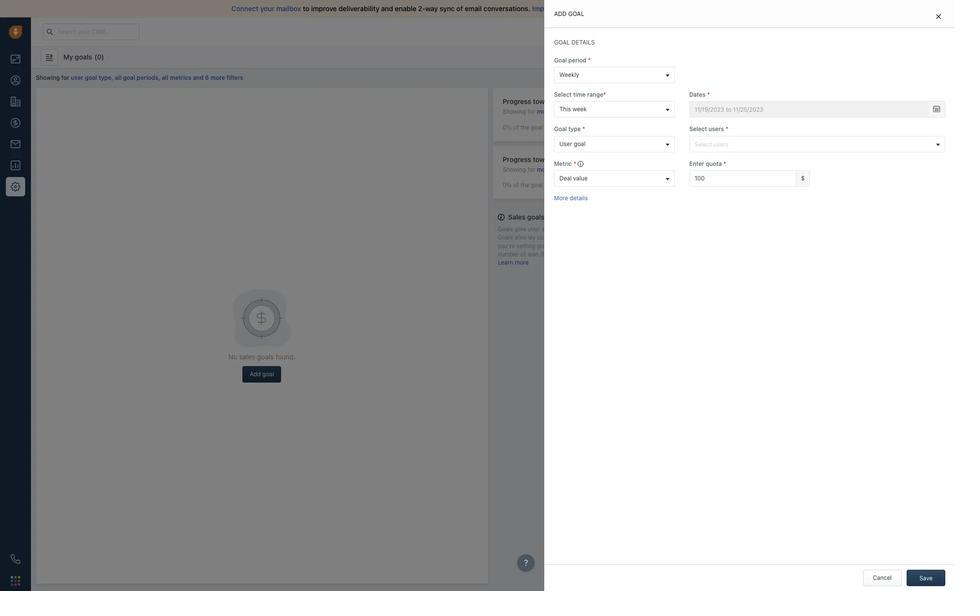 Task type: locate. For each thing, give the bounding box(es) containing it.
out
[[538, 234, 546, 241]]

close image
[[937, 14, 942, 19]]

value
[[576, 97, 593, 106], [574, 175, 588, 182]]

0%
[[503, 124, 512, 131], [503, 182, 512, 189]]

* up this week "button"
[[604, 91, 607, 98]]

add
[[582, 251, 592, 258]]

0 vertical spatial monthly link
[[537, 108, 565, 115]]

0 vertical spatial metrics
[[170, 74, 192, 81]]

0 vertical spatial goal
[[555, 57, 567, 64]]

all
[[556, 4, 563, 13], [115, 74, 122, 81], [162, 74, 168, 81]]

the down progress towards deal value goal
[[521, 124, 530, 131]]

2 vertical spatial showing
[[503, 166, 526, 173]]

2 vertical spatial the
[[573, 226, 582, 233]]

add
[[555, 10, 567, 17], [250, 371, 261, 378]]

cancel button
[[864, 570, 902, 587]]

add right import
[[555, 10, 567, 17]]

deal value
[[560, 175, 588, 182]]

)
[[102, 53, 104, 61]]

2 goal from the top
[[555, 126, 567, 133]]

direction
[[584, 226, 608, 233]]

goal down no sales goals found. at the bottom of page
[[263, 371, 274, 378]]

1 vertical spatial add goal
[[250, 371, 274, 378]]

enter
[[690, 160, 705, 167]]

progress for progress towards number of deals goal
[[503, 155, 532, 164]]

and down earned
[[681, 251, 692, 258]]

1 vertical spatial goals
[[498, 234, 514, 241]]

showing for
[[503, 108, 537, 115], [503, 166, 537, 173]]

0% of the goal achieved up more
[[503, 182, 569, 189]]

metrics up both
[[628, 242, 648, 250]]

goal inside 'button'
[[574, 140, 586, 147]]

sales right no
[[239, 353, 255, 361]]

1 progress from the top
[[503, 97, 532, 106]]

monthly up deal in the right of the page
[[537, 166, 560, 173]]

way
[[426, 4, 438, 13]]

to right 'mailbox'
[[303, 4, 310, 13]]

1 vertical spatial towards
[[533, 155, 559, 164]]

2 progress from the top
[[503, 155, 532, 164]]

0 vertical spatial progress
[[503, 97, 532, 106]]

1 monthly link from the top
[[537, 108, 565, 115]]

1 horizontal spatial select
[[690, 126, 708, 133]]

the up "sales goals"
[[521, 182, 530, 189]]

add down no sales goals found. at the bottom of page
[[250, 371, 261, 378]]

0 vertical spatial to
[[303, 4, 310, 13]]

1 vertical spatial more
[[515, 259, 529, 266]]

goals down out
[[538, 242, 552, 250]]

and left 6
[[193, 74, 204, 81]]

needs
[[615, 226, 631, 233]]

0 vertical spatial select
[[555, 91, 572, 98]]

give
[[515, 226, 527, 233]]

user goal type, all goal periods, all metrics and 6 more filters link
[[71, 74, 244, 81]]

0
[[97, 53, 102, 61]]

achieved
[[545, 124, 569, 131], [545, 182, 569, 189]]

filters
[[227, 74, 244, 81]]

metric
[[555, 160, 572, 167]]

1 vertical spatial goal
[[555, 126, 567, 133]]

2 monthly link from the top
[[537, 166, 565, 173]]

learn more link
[[498, 259, 529, 266]]

data
[[599, 4, 613, 13]]

progress towards number of deals goal
[[503, 155, 629, 164]]

goals up you're
[[498, 234, 514, 241]]

progress for progress towards deal value goal
[[503, 97, 532, 106]]

select for select users
[[690, 126, 708, 133]]

goal down "user goal" 'button' on the top right of page
[[616, 155, 629, 164]]

of down "setting"
[[521, 251, 526, 258]]

user goal button
[[555, 136, 675, 152]]

add goal button
[[243, 367, 282, 383]]

goals left give
[[498, 226, 514, 233]]

1 0% of the goal achieved from the top
[[503, 124, 569, 131]]

add inside "button"
[[250, 371, 261, 378]]

0 vertical spatial showing for
[[503, 108, 537, 115]]

more
[[211, 74, 225, 81], [515, 259, 529, 266]]

select for select time range
[[555, 91, 572, 98]]

of right sync
[[457, 4, 463, 13]]

dialog containing add goal
[[545, 0, 956, 592]]

value right deal in the right of the page
[[574, 175, 588, 182]]

forward.
[[696, 226, 718, 233]]

value up week
[[576, 97, 593, 106]]

all right type,
[[115, 74, 122, 81]]

1 showing for from the top
[[503, 108, 537, 115]]

add goal
[[555, 10, 585, 17], [250, 371, 274, 378]]

dates *
[[690, 91, 711, 98]]

1 vertical spatial the
[[521, 182, 530, 189]]

sales up out
[[542, 226, 556, 233]]

cancel
[[874, 575, 892, 582]]

your up the lay
[[528, 226, 540, 233]]

showing for down progress towards deal value goal
[[503, 108, 537, 115]]

1 monthly from the top
[[537, 108, 560, 115]]

no
[[229, 353, 238, 361]]

type,
[[99, 74, 113, 81]]

* right period
[[588, 57, 591, 64]]

0 vertical spatial showing
[[36, 74, 60, 81]]

0 horizontal spatial add goal
[[250, 371, 274, 378]]

1 0% from the top
[[503, 124, 512, 131]]

goals up deal value
[[565, 166, 581, 173]]

my
[[63, 53, 73, 61]]

1 vertical spatial showing
[[503, 108, 526, 115]]

goal left period
[[555, 57, 567, 64]]

user goal
[[560, 140, 586, 147]]

team's
[[562, 234, 580, 241]]

1 vertical spatial 0% of the goal achieved
[[503, 182, 569, 189]]

dialog
[[545, 0, 956, 592]]

1 goal from the top
[[555, 57, 567, 64]]

2 monthly from the top
[[537, 166, 560, 173]]

won
[[528, 251, 539, 258]]

when
[[702, 234, 717, 241]]

2 showing for from the top
[[503, 166, 537, 173]]

explore
[[773, 28, 794, 35]]

achieved up more
[[545, 182, 569, 189]]

goals down critical
[[611, 251, 626, 258]]

1 horizontal spatial to
[[633, 226, 638, 233]]

2 achieved from the top
[[545, 182, 569, 189]]

goals
[[75, 53, 92, 61], [565, 108, 581, 115], [565, 166, 581, 173], [528, 213, 545, 221], [538, 242, 552, 250], [611, 251, 626, 258], [257, 353, 274, 361]]

metrics left 6
[[170, 74, 192, 81]]

1 vertical spatial achieved
[[545, 182, 569, 189]]

the up team's
[[573, 226, 582, 233]]

showing for left metric
[[503, 166, 537, 173]]

1 towards from the top
[[533, 97, 559, 106]]

1 vertical spatial monthly
[[537, 166, 560, 173]]

select up this
[[555, 91, 572, 98]]

towards for number
[[533, 155, 559, 164]]

None text field
[[690, 101, 929, 118]]

goals up add goal "button"
[[257, 353, 274, 361]]

sales goals
[[509, 213, 545, 221]]

goal left type
[[555, 126, 567, 133]]

both
[[636, 251, 649, 258]]

0 vertical spatial achieved
[[545, 124, 569, 131]]

revenue
[[661, 242, 682, 250]]

freshworks switcher image
[[11, 577, 20, 586]]

0 vertical spatial monthly
[[537, 108, 560, 115]]

* right quota on the top right of the page
[[724, 160, 727, 167]]

1 vertical spatial sales
[[542, 226, 556, 233]]

0 vertical spatial more
[[211, 74, 225, 81]]

goal for goal type *
[[555, 126, 567, 133]]

add goal down no sales goals found. at the bottom of page
[[250, 371, 274, 378]]

1 horizontal spatial add goal
[[555, 10, 585, 17]]

goal inside "button"
[[263, 371, 274, 378]]

users
[[709, 126, 725, 133]]

metrics
[[170, 74, 192, 81], [628, 242, 648, 250]]

save button
[[907, 570, 946, 587]]

1 horizontal spatial more
[[515, 259, 529, 266]]

your
[[260, 4, 275, 13], [565, 4, 579, 13], [528, 226, 540, 233], [656, 226, 668, 233], [548, 234, 560, 241]]

0 vertical spatial add
[[555, 10, 567, 17]]

range
[[588, 91, 604, 98]]

select left 'users' on the top of page
[[690, 126, 708, 133]]

based
[[554, 242, 571, 250]]

for left both
[[627, 251, 635, 258]]

goals right sales
[[528, 213, 545, 221]]

0 vertical spatial sales
[[581, 4, 597, 13]]

to up black
[[633, 226, 638, 233]]

1 vertical spatial showing for
[[503, 166, 537, 173]]

sales
[[581, 4, 597, 13], [542, 226, 556, 233], [239, 353, 255, 361]]

monthly link up deal in the right of the page
[[537, 166, 565, 173]]

1 vertical spatial select
[[690, 126, 708, 133]]

and down when
[[705, 242, 715, 250]]

1 vertical spatial 0%
[[503, 182, 512, 189]]

1 vertical spatial monthly link
[[537, 166, 565, 173]]

sales
[[509, 213, 526, 221]]

for left metric
[[528, 166, 536, 173]]

earned
[[684, 242, 703, 250]]

found.
[[276, 353, 296, 361]]

sales left data
[[581, 4, 597, 13]]

0 vertical spatial towards
[[533, 97, 559, 106]]

goal period *
[[555, 57, 591, 64]]

it
[[609, 226, 613, 233]]

0% of the goal achieved for number
[[503, 182, 569, 189]]

goal right user
[[574, 140, 586, 147]]

showing down progress towards deal value goal
[[503, 108, 526, 115]]

monthly down progress towards deal value goal
[[537, 108, 560, 115]]

goal right "user"
[[85, 74, 97, 81]]

0 horizontal spatial sales
[[239, 353, 255, 361]]

1 vertical spatial metrics
[[628, 242, 648, 250]]

0 horizontal spatial more
[[211, 74, 225, 81]]

goals
[[498, 226, 514, 233], [498, 234, 514, 241]]

deals
[[597, 155, 614, 164]]

0% of the goal achieved down progress towards deal value goal
[[503, 124, 569, 131]]

achieved for number
[[545, 182, 569, 189]]

0 vertical spatial 0% of the goal achieved
[[503, 124, 569, 131]]

all right import
[[556, 4, 563, 13]]

your right import
[[565, 4, 579, 13]]

$
[[802, 175, 805, 182]]

like
[[650, 242, 659, 250]]

1 vertical spatial to
[[633, 226, 638, 233]]

2 0% of the goal achieved from the top
[[503, 182, 569, 189]]

0 horizontal spatial metrics
[[170, 74, 192, 81]]

add goal right import
[[555, 10, 585, 17]]

more right 6
[[211, 74, 225, 81]]

value inside button
[[574, 175, 588, 182]]

1 vertical spatial value
[[574, 175, 588, 182]]

towards for deal
[[533, 97, 559, 106]]

progress towards deal value goal
[[503, 97, 609, 106]]

showing
[[36, 74, 60, 81], [503, 108, 526, 115], [503, 166, 526, 173]]

2 towards from the top
[[533, 155, 559, 164]]

0 vertical spatial goals
[[498, 226, 514, 233]]

0 horizontal spatial add
[[250, 371, 261, 378]]

1 horizontal spatial metrics
[[628, 242, 648, 250]]

showing left "user"
[[36, 74, 60, 81]]

monthly
[[537, 108, 560, 115], [537, 166, 560, 173]]

showing for progress towards number of deals goal
[[503, 166, 526, 173]]

achieved for deal
[[545, 124, 569, 131]]

goals left (
[[75, 53, 92, 61]]

progress
[[503, 97, 532, 106], [503, 155, 532, 164]]

goal right 'time'
[[595, 97, 609, 106]]

1 achieved from the top
[[545, 124, 569, 131]]

monthly link down progress towards deal value goal
[[537, 108, 565, 115]]

1 horizontal spatial sales
[[542, 226, 556, 233]]

you
[[559, 251, 569, 258]]

more inside goals give your sales team the direction it needs to move your business forward. goals also lay out your team's performance in black and white—especially when you're setting goals based on business-critical metrics like revenue earned and number of won deals. you can add these goals for both individuals and teams learn more
[[515, 259, 529, 266]]

of
[[457, 4, 463, 13], [514, 124, 519, 131], [588, 155, 595, 164], [514, 182, 519, 189], [521, 251, 526, 258]]

(
[[95, 53, 97, 61]]

dates
[[690, 91, 706, 98]]

0 vertical spatial the
[[521, 124, 530, 131]]

1 vertical spatial progress
[[503, 155, 532, 164]]

monthly for number
[[537, 166, 560, 173]]

and left enable
[[382, 4, 393, 13]]

achieved up user
[[545, 124, 569, 131]]

0 horizontal spatial select
[[555, 91, 572, 98]]

showing for for progress towards number of deals goal
[[503, 166, 537, 173]]

the for progress towards number of deals goal
[[521, 182, 530, 189]]

all right "periods,"
[[162, 74, 168, 81]]

monthly link
[[537, 108, 565, 115], [537, 166, 565, 173]]

more down won
[[515, 259, 529, 266]]

1 vertical spatial add
[[250, 371, 261, 378]]

2 0% from the top
[[503, 182, 512, 189]]

showing up sales
[[503, 166, 526, 173]]

0 vertical spatial 0%
[[503, 124, 512, 131]]



Task type: describe. For each thing, give the bounding box(es) containing it.
import
[[533, 4, 554, 13]]

more details link
[[555, 195, 588, 202]]

0% for progress towards deal value goal
[[503, 124, 512, 131]]

deliverability
[[339, 4, 380, 13]]

deal value button
[[555, 170, 675, 187]]

enter quota *
[[690, 160, 727, 167]]

phone element
[[6, 550, 25, 569]]

deal
[[560, 175, 572, 182]]

week
[[573, 106, 587, 113]]

showing for user goal type, all goal periods, all metrics and 6 more filters
[[36, 74, 244, 81]]

Search your CRM... text field
[[43, 23, 139, 40]]

of left deals
[[588, 155, 595, 164]]

to inside goals give your sales team the direction it needs to move your business forward. goals also lay out your team's performance in black and white—especially when you're setting goals based on business-critical metrics like revenue earned and number of won deals. you can add these goals for both individuals and teams learn more
[[633, 226, 638, 233]]

goal down progress towards deal value goal
[[531, 124, 543, 131]]

connect
[[232, 4, 259, 13]]

enable
[[395, 4, 417, 13]]

goal left deal in the right of the page
[[531, 182, 543, 189]]

sync
[[440, 4, 455, 13]]

more details
[[555, 195, 588, 202]]

0% of the goal achieved for deal
[[503, 124, 569, 131]]

can
[[571, 251, 580, 258]]

monthly link for deal
[[537, 108, 565, 115]]

team
[[558, 226, 571, 233]]

2 horizontal spatial all
[[556, 4, 563, 13]]

white—especially
[[653, 234, 700, 241]]

mailbox
[[277, 4, 301, 13]]

this week
[[560, 106, 587, 113]]

explore plans
[[773, 28, 811, 35]]

move
[[640, 226, 655, 233]]

0 horizontal spatial to
[[303, 4, 310, 13]]

quota
[[706, 160, 723, 167]]

you're
[[498, 242, 515, 250]]

learn
[[498, 259, 514, 266]]

your up "based" on the right
[[548, 234, 560, 241]]

* right type
[[583, 126, 586, 133]]

user
[[560, 140, 573, 147]]

performance
[[582, 234, 617, 241]]

0 horizontal spatial all
[[115, 74, 122, 81]]

goal type *
[[555, 126, 586, 133]]

this
[[560, 106, 571, 113]]

select time range *
[[555, 91, 607, 98]]

email
[[465, 4, 482, 13]]

import all your sales data link
[[533, 4, 615, 13]]

lay
[[528, 234, 536, 241]]

of inside goals give your sales team the direction it needs to move your business forward. goals also lay out your team's performance in black and white—especially when you're setting goals based on business-critical metrics like revenue earned and number of won deals. you can add these goals for both individuals and teams learn more
[[521, 251, 526, 258]]

these
[[594, 251, 609, 258]]

the inside goals give your sales team the direction it needs to move your business forward. goals also lay out your team's performance in black and white—especially when you're setting goals based on business-critical metrics like revenue earned and number of won deals. you can add these goals for both individuals and teams learn more
[[573, 226, 582, 233]]

explore plans link
[[768, 26, 816, 37]]

goals give your sales team the direction it needs to move your business forward. goals also lay out your team's performance in black and white—especially when you're setting goals based on business-critical metrics like revenue earned and number of won deals. you can add these goals for both individuals and teams learn more
[[498, 226, 718, 266]]

more
[[555, 195, 568, 202]]

goal for goal period *
[[555, 57, 567, 64]]

goal details
[[555, 39, 595, 46]]

2 horizontal spatial sales
[[581, 4, 597, 13]]

also
[[515, 234, 527, 241]]

connect your mailbox link
[[232, 4, 303, 13]]

black
[[625, 234, 640, 241]]

the for progress towards deal value goal
[[521, 124, 530, 131]]

individuals
[[651, 251, 680, 258]]

of up sales
[[514, 182, 519, 189]]

plans
[[796, 28, 811, 35]]

conversations.
[[484, 4, 531, 13]]

weekly button
[[555, 67, 675, 83]]

for inside goals give your sales team the direction it needs to move your business forward. goals also lay out your team's performance in black and white—especially when you're setting goals based on business-critical metrics like revenue earned and number of won deals. you can add these goals for both individuals and teams learn more
[[627, 251, 635, 258]]

2 goals from the top
[[498, 234, 514, 241]]

improve
[[311, 4, 337, 13]]

this week button
[[555, 101, 675, 118]]

number
[[498, 251, 519, 258]]

no sales goals found.
[[229, 353, 296, 361]]

goal
[[555, 39, 570, 46]]

goals down the deal
[[565, 108, 581, 115]]

and down move
[[641, 234, 652, 241]]

critical
[[608, 242, 626, 250]]

deals.
[[541, 251, 557, 258]]

monthly for deal
[[537, 108, 560, 115]]

for down progress towards deal value goal
[[528, 108, 536, 115]]

user
[[71, 74, 83, 81]]

number
[[561, 155, 587, 164]]

weekly
[[560, 71, 580, 79]]

business-
[[581, 242, 608, 250]]

* right 'users' on the top of page
[[726, 126, 729, 133]]

goal left "periods,"
[[123, 74, 135, 81]]

of down progress towards deal value goal
[[514, 124, 519, 131]]

sales inside goals give your sales team the direction it needs to move your business forward. goals also lay out your team's performance in black and white—especially when you're setting goals based on business-critical metrics like revenue earned and number of won deals. you can add these goals for both individuals and teams learn more
[[542, 226, 556, 233]]

select users *
[[690, 126, 729, 133]]

2 vertical spatial sales
[[239, 353, 255, 361]]

time
[[574, 91, 586, 98]]

teams
[[693, 251, 710, 258]]

0 vertical spatial value
[[576, 97, 593, 106]]

1 horizontal spatial add
[[555, 10, 567, 17]]

0% for progress towards number of deals goal
[[503, 182, 512, 189]]

details
[[572, 39, 595, 46]]

6
[[205, 74, 209, 81]]

* right metric
[[574, 160, 577, 167]]

on
[[572, 242, 579, 250]]

goal up goal details
[[569, 10, 585, 17]]

0 vertical spatial add goal
[[555, 10, 585, 17]]

Select users search field
[[693, 139, 934, 149]]

in
[[619, 234, 623, 241]]

phone image
[[11, 555, 20, 565]]

period
[[569, 57, 587, 64]]

your left 'mailbox'
[[260, 4, 275, 13]]

for left "user"
[[61, 74, 69, 81]]

1 goals from the top
[[498, 226, 514, 233]]

details
[[570, 195, 588, 202]]

setting
[[517, 242, 536, 250]]

business
[[670, 226, 694, 233]]

1 horizontal spatial all
[[162, 74, 168, 81]]

deal
[[561, 97, 574, 106]]

connect your mailbox to improve deliverability and enable 2-way sync of email conversations. import all your sales data
[[232, 4, 613, 13]]

periods,
[[137, 74, 160, 81]]

save
[[920, 575, 933, 583]]

* right dates
[[708, 91, 711, 98]]

2-
[[418, 4, 426, 13]]

metric *
[[555, 160, 577, 167]]

metrics inside goals give your sales team the direction it needs to move your business forward. goals also lay out your team's performance in black and white—especially when you're setting goals based on business-critical metrics like revenue earned and number of won deals. you can add these goals for both individuals and teams learn more
[[628, 242, 648, 250]]

monthly link for number
[[537, 166, 565, 173]]

your right move
[[656, 226, 668, 233]]

type
[[569, 126, 581, 133]]

Enter value number field
[[690, 170, 797, 187]]

add goal inside "button"
[[250, 371, 274, 378]]

showing for progress towards deal value goal
[[503, 108, 526, 115]]

showing for for progress towards deal value goal
[[503, 108, 537, 115]]



Task type: vqa. For each thing, say whether or not it's contained in the screenshot.
Most
no



